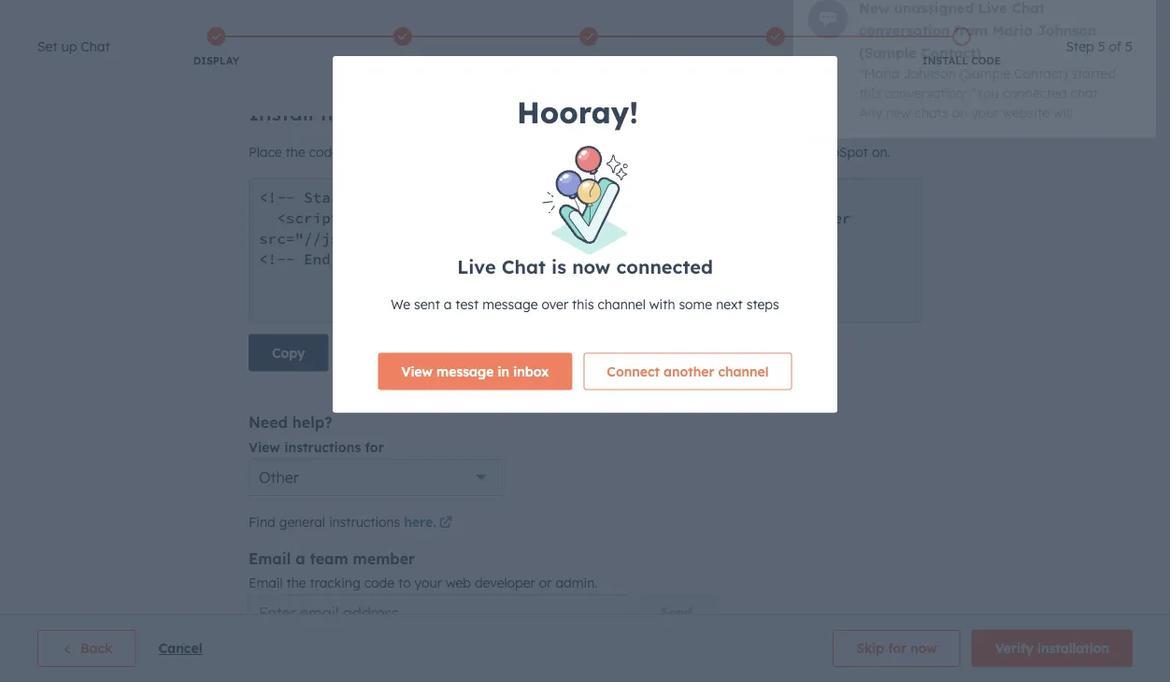 Task type: locate. For each thing, give the bounding box(es) containing it.
your left web
[[415, 575, 442, 592]]

1 vertical spatial now
[[911, 641, 938, 657]]

live
[[979, 17, 1008, 35], [457, 255, 496, 278]]

1 vertical spatial connected
[[617, 255, 713, 278]]

1 horizontal spatial chat
[[502, 255, 546, 278]]

1 horizontal spatial from
[[1055, 162, 1085, 179]]

1 vertical spatial to
[[398, 575, 411, 592]]

0 vertical spatial tracking
[[959, 182, 1010, 198]]

edit
[[859, 280, 884, 297]]

upgrade image
[[786, 8, 803, 25]]

0 horizontal spatial test
[[456, 296, 479, 312]]

0 vertical spatial johnson
[[1038, 39, 1097, 57]]

a inside hooray! dialog
[[444, 296, 452, 312]]

2 horizontal spatial chat
[[1012, 17, 1046, 35]]

we
[[391, 296, 411, 312]]

0 horizontal spatial is
[[552, 255, 567, 278]]

1 vertical spatial channel
[[719, 363, 769, 380]]

johnson down funky town image
[[1038, 39, 1097, 57]]

1 vertical spatial live
[[457, 255, 496, 278]]

1 horizontal spatial a
[[444, 296, 452, 312]]

0 vertical spatial connected
[[1003, 103, 1068, 120]]

"you
[[971, 103, 1000, 120]]

this
[[859, 103, 882, 120], [572, 296, 595, 312]]

1 horizontal spatial connected
[[1003, 103, 1068, 120]]

1 vertical spatial message
[[437, 363, 494, 380]]

0 horizontal spatial channel
[[598, 296, 646, 312]]

1 vertical spatial the
[[287, 575, 306, 592]]

cancel button
[[158, 638, 203, 660]]

is up messages-
[[1047, 182, 1057, 198]]

0 horizontal spatial code
[[364, 575, 395, 592]]

a left team
[[296, 550, 305, 569]]

0 vertical spatial channel
[[598, 296, 646, 312]]

chat
[[1071, 103, 1099, 120], [1024, 162, 1052, 179], [1060, 280, 1088, 297]]

channel inside the connect another channel button
[[719, 363, 769, 380]]

email
[[249, 550, 291, 569], [249, 575, 283, 592]]

from
[[955, 39, 988, 57], [1055, 162, 1085, 179]]

your
[[972, 123, 999, 139], [887, 280, 915, 297], [1029, 280, 1057, 297], [415, 575, 442, 592]]

1 horizontal spatial 5
[[1126, 38, 1133, 55]]

Search HubSpot search field
[[908, 39, 1137, 71]]

chatflow
[[373, 54, 432, 67]]

chat right the settings icon
[[1012, 17, 1046, 35]]

view message in inbox
[[402, 363, 549, 380]]

1 horizontal spatial manage
[[1037, 300, 1087, 316]]

connect another channel button
[[584, 353, 793, 390]]

is inside hooray! dialog
[[552, 255, 567, 278]]

1 horizontal spatial is
[[1047, 182, 1057, 198]]

2 5 from the left
[[1126, 38, 1133, 55]]

1 vertical spatial chat
[[81, 38, 110, 55]]

https://app.hubspot.com/live-
[[859, 202, 1048, 218]]

your down utm_tracking=chat_test_message_tracking
[[1029, 280, 1057, 297]]

channel
[[598, 296, 646, 312], [719, 363, 769, 380]]

a down what
[[986, 162, 994, 179]]

0 vertical spatial live
[[979, 17, 1008, 35]]

next:
[[859, 162, 889, 179]]

this right the over
[[572, 296, 595, 312]]

now right for
[[911, 641, 938, 657]]

send inside new unassigned live chat conversation from maria johnson (sample contact) "maria johnson (sample contact) started this conversation: "you connected chat any new chats on your website will appear here. choose what you'd like to do next:  try it out  send a test chat from any page where the tracking code is installed: https://app.hubspot.com/live-messages- settings/44165259/inboxes/360657770/live- chat/edit/tracking? utm_tracking=chat_test_message_tracking edit your chatflow  manage your chat messaging and automation. manage chatflow: https://app.hubspot.com/chatflows/
[[951, 162, 982, 179]]

0 vertical spatial is
[[1047, 182, 1057, 198]]

chat down messages-
[[1060, 280, 1088, 297]]

do
[[1103, 143, 1119, 159]]

2 vertical spatial a
[[296, 550, 305, 569]]

0 horizontal spatial 5
[[1099, 38, 1106, 55]]

install code list item
[[869, 23, 1055, 72]]

inbox
[[514, 363, 549, 380]]

on
[[953, 123, 968, 139]]

from down like
[[1055, 162, 1085, 179]]

manage
[[975, 280, 1025, 297], [1037, 300, 1087, 316]]

will
[[1054, 123, 1073, 139]]

chat right up
[[81, 38, 110, 55]]

0 horizontal spatial tracking
[[310, 575, 361, 592]]

0 vertical spatial from
[[955, 39, 988, 57]]

in
[[498, 363, 510, 380]]

test right "sent"
[[456, 296, 479, 312]]

menu item
[[872, 0, 876, 30]]

some
[[679, 296, 713, 312]]

this inside hooray! dialog
[[572, 296, 595, 312]]

0 vertical spatial now
[[572, 255, 611, 278]]

0 horizontal spatial now
[[572, 255, 611, 278]]

contact)
[[922, 62, 982, 80], [1015, 84, 1068, 100]]

chat up the over
[[502, 255, 546, 278]]

0 horizontal spatial send
[[661, 605, 693, 621]]

1 vertical spatial chat
[[1024, 162, 1052, 179]]

0 vertical spatial message
[[483, 296, 538, 312]]

0 horizontal spatial a
[[296, 550, 305, 569]]

0 vertical spatial to
[[1086, 143, 1099, 159]]

1 horizontal spatial test
[[997, 162, 1021, 179]]

now inside hooray! dialog
[[572, 255, 611, 278]]

the
[[936, 182, 955, 198], [287, 575, 306, 592]]

1 vertical spatial a
[[444, 296, 452, 312]]

2 vertical spatial chat
[[502, 255, 546, 278]]

chat
[[1012, 17, 1046, 35], [81, 38, 110, 55], [502, 255, 546, 278]]

1 vertical spatial test
[[456, 296, 479, 312]]

0 vertical spatial this
[[859, 103, 882, 120]]

0 horizontal spatial from
[[955, 39, 988, 57]]

1 vertical spatial manage
[[1037, 300, 1087, 316]]

verify installation button
[[972, 630, 1133, 668]]

to down member in the left bottom of the page
[[398, 575, 411, 592]]

funky town image
[[1066, 7, 1083, 23]]

connected up website
[[1003, 103, 1068, 120]]

0 vertical spatial email
[[249, 550, 291, 569]]

chat inside hooray! dialog
[[502, 255, 546, 278]]

test down what
[[997, 162, 1021, 179]]

now inside button
[[911, 641, 938, 657]]

your up 'messaging' on the top right
[[887, 280, 915, 297]]

1 horizontal spatial tracking
[[959, 182, 1010, 198]]

0 horizontal spatial johnson
[[904, 84, 956, 100]]

message left the over
[[483, 296, 538, 312]]

0 horizontal spatial chat
[[81, 38, 110, 55]]

and
[[930, 300, 954, 316]]

(sample up "maria
[[859, 62, 917, 80]]

0 horizontal spatial this
[[572, 296, 595, 312]]

availability
[[551, 54, 628, 67]]

code inside new unassigned live chat conversation from maria johnson (sample contact) "maria johnson (sample contact) started this conversation: "you connected chat any new chats on your website will appear here. choose what you'd like to do next:  try it out  send a test chat from any page where the tracking code is installed: https://app.hubspot.com/live-messages- settings/44165259/inboxes/360657770/live- chat/edit/tracking? utm_tracking=chat_test_message_tracking edit your chatflow  manage your chat messaging and automation. manage chatflow: https://app.hubspot.com/chatflows/
[[1013, 182, 1044, 198]]

preview completed list item
[[683, 23, 869, 72]]

tracking inside new unassigned live chat conversation from maria johnson (sample contact) "maria johnson (sample contact) started this conversation: "you connected chat any new chats on your website will appear here. choose what you'd like to do next:  try it out  send a test chat from any page where the tracking code is installed: https://app.hubspot.com/live-messages- settings/44165259/inboxes/360657770/live- chat/edit/tracking? utm_tracking=chat_test_message_tracking edit your chatflow  manage your chat messaging and automation. manage chatflow: https://app.hubspot.com/chatflows/
[[959, 182, 1010, 198]]

list containing display
[[123, 23, 1055, 72]]

0 vertical spatial a
[[986, 162, 994, 179]]

skip for now button
[[833, 630, 961, 668]]

cancel
[[158, 641, 203, 657]]

5 left of
[[1099, 38, 1106, 55]]

1 vertical spatial (sample
[[960, 84, 1011, 100]]

this up any
[[859, 103, 882, 120]]

johnson
[[1038, 39, 1097, 57], [904, 84, 956, 100]]

1 horizontal spatial the
[[936, 182, 955, 198]]

marketplaces image
[[925, 8, 942, 25]]

message
[[483, 296, 538, 312], [437, 363, 494, 380]]

code inside list item
[[972, 54, 1002, 67]]

is up the over
[[552, 255, 567, 278]]

1 horizontal spatial code
[[972, 54, 1002, 67]]

manage down utm_tracking=chat_test_message_tracking
[[975, 280, 1025, 297]]

admin.
[[556, 575, 598, 592]]

1 horizontal spatial contact)
[[1015, 84, 1068, 100]]

0 vertical spatial the
[[936, 182, 955, 198]]

to left do
[[1086, 143, 1099, 159]]

code down member in the left bottom of the page
[[364, 575, 395, 592]]

2 vertical spatial chat
[[1060, 280, 1088, 297]]

message left in
[[437, 363, 494, 380]]

code
[[972, 54, 1002, 67], [1013, 182, 1044, 198], [364, 575, 395, 592]]

test
[[997, 162, 1021, 179], [456, 296, 479, 312]]

settings image
[[995, 8, 1012, 25]]

chat down "started"
[[1071, 103, 1099, 120]]

help image
[[964, 8, 981, 25]]

2 email from the top
[[249, 575, 283, 592]]

0 horizontal spatial (sample
[[859, 62, 917, 80]]

marketplaces button
[[914, 0, 953, 30]]

steps
[[747, 296, 780, 312]]

notifications image
[[1027, 8, 1044, 25]]

out
[[927, 162, 947, 179]]

over
[[542, 296, 569, 312]]

0 horizontal spatial contact)
[[922, 62, 982, 80]]

step 5 of 5
[[1067, 38, 1133, 55]]

1 horizontal spatial this
[[859, 103, 882, 120]]

0 vertical spatial test
[[997, 162, 1021, 179]]

0 vertical spatial send
[[951, 162, 982, 179]]

try
[[893, 162, 911, 179]]

1 email from the top
[[249, 550, 291, 569]]

2 horizontal spatial code
[[1013, 182, 1044, 198]]

what
[[991, 143, 1022, 159]]

contact) down unassigned
[[922, 62, 982, 80]]

(sample up "you
[[960, 84, 1011, 100]]

1 horizontal spatial johnson
[[1038, 39, 1097, 57]]

now up we sent a test message over this channel with some next steps
[[572, 255, 611, 278]]

send button
[[637, 595, 716, 632]]

connected
[[1003, 103, 1068, 120], [617, 255, 713, 278]]

from down help image
[[955, 39, 988, 57]]

1 vertical spatial send
[[661, 605, 693, 621]]

5 right of
[[1126, 38, 1133, 55]]

0 horizontal spatial live
[[457, 255, 496, 278]]

is
[[1047, 182, 1057, 198], [552, 255, 567, 278]]

hooray! dialog
[[333, 56, 838, 413]]

1 vertical spatial this
[[572, 296, 595, 312]]

tracking inside email a team member email the tracking code to your web developer or admin.
[[310, 575, 361, 592]]

search image
[[1132, 49, 1145, 62]]

0 vertical spatial chat
[[1012, 17, 1046, 35]]

choose
[[941, 143, 987, 159]]

chat/edit/tracking?
[[859, 241, 982, 257]]

1 horizontal spatial now
[[911, 641, 938, 657]]

1 vertical spatial tracking
[[310, 575, 361, 592]]

availability completed list item
[[496, 23, 683, 72]]

your inside email a team member email the tracking code to your web developer or admin.
[[415, 575, 442, 592]]

1 horizontal spatial to
[[1086, 143, 1099, 159]]

live chat is now connected
[[457, 255, 713, 278]]

chatflow:
[[859, 320, 915, 336]]

johnson up the conversation:
[[904, 84, 956, 100]]

1 vertical spatial email
[[249, 575, 283, 592]]

messages-
[[1048, 202, 1115, 218]]

live inside hooray! dialog
[[457, 255, 496, 278]]

2 vertical spatial code
[[364, 575, 395, 592]]

skip
[[857, 641, 885, 657]]

of
[[1110, 38, 1122, 55]]

1 vertical spatial is
[[552, 255, 567, 278]]

the inside email a team member email the tracking code to your web developer or admin.
[[287, 575, 306, 592]]

now
[[572, 255, 611, 278], [911, 641, 938, 657]]

manage right automation.
[[1037, 300, 1087, 316]]

0 vertical spatial manage
[[975, 280, 1025, 297]]

list
[[123, 23, 1055, 72]]

new
[[859, 17, 890, 35]]

a right "sent"
[[444, 296, 452, 312]]

tracking down team
[[310, 575, 361, 592]]

1 horizontal spatial live
[[979, 17, 1008, 35]]

contact) down search hubspot search field
[[1015, 84, 1068, 100]]

0 horizontal spatial to
[[398, 575, 411, 592]]

2 horizontal spatial a
[[986, 162, 994, 179]]

0 vertical spatial code
[[972, 54, 1002, 67]]

tracking up https://app.hubspot.com/live-
[[959, 182, 1010, 198]]

code right install at the top right of page
[[972, 54, 1002, 67]]

channel left the with in the top of the page
[[598, 296, 646, 312]]

developer
[[475, 575, 536, 592]]

tracking
[[959, 182, 1010, 198], [310, 575, 361, 592]]

1 horizontal spatial channel
[[719, 363, 769, 380]]

channel right another
[[719, 363, 769, 380]]

message inside view message in inbox button
[[437, 363, 494, 380]]

0 horizontal spatial the
[[287, 575, 306, 592]]

chat down you'd
[[1024, 162, 1052, 179]]

code down you'd
[[1013, 182, 1044, 198]]

0 horizontal spatial connected
[[617, 255, 713, 278]]

1 vertical spatial code
[[1013, 182, 1044, 198]]

1 horizontal spatial send
[[951, 162, 982, 179]]

connected up the with in the top of the page
[[617, 255, 713, 278]]

1 5 from the left
[[1099, 38, 1106, 55]]

a
[[986, 162, 994, 179], [444, 296, 452, 312], [296, 550, 305, 569]]



Task type: describe. For each thing, give the bounding box(es) containing it.
view message in inbox button
[[378, 353, 573, 390]]

"maria
[[859, 84, 900, 100]]

Enter email address text field
[[249, 595, 630, 632]]

utm_tracking=chat_test_message_tracking
[[859, 261, 1135, 277]]

upgrade
[[807, 9, 859, 24]]

up
[[61, 38, 77, 55]]

this inside new unassigned live chat conversation from maria johnson (sample contact) "maria johnson (sample contact) started this conversation: "you connected chat any new chats on your website will appear here. choose what you'd like to do next:  try it out  send a test chat from any page where the tracking code is installed: https://app.hubspot.com/live-messages- settings/44165259/inboxes/360657770/live- chat/edit/tracking? utm_tracking=chat_test_message_tracking edit your chatflow  manage your chat messaging and automation. manage chatflow: https://app.hubspot.com/chatflows/
[[859, 103, 882, 120]]

live inside new unassigned live chat conversation from maria johnson (sample contact) "maria johnson (sample contact) started this conversation: "you connected chat any new chats on your website will appear here. choose what you'd like to do next:  try it out  send a test chat from any page where the tracking code is installed: https://app.hubspot.com/live-messages- settings/44165259/inboxes/360657770/live- chat/edit/tracking? utm_tracking=chat_test_message_tracking edit your chatflow  manage your chat messaging and automation. manage chatflow: https://app.hubspot.com/chatflows/
[[979, 17, 1008, 35]]

display
[[193, 54, 239, 67]]

chat inside new unassigned live chat conversation from maria johnson (sample contact) "maria johnson (sample contact) started this conversation: "you connected chat any new chats on your website will appear here. choose what you'd like to do next:  try it out  send a test chat from any page where the tracking code is installed: https://app.hubspot.com/live-messages- settings/44165259/inboxes/360657770/live- chat/edit/tracking? utm_tracking=chat_test_message_tracking edit your chatflow  manage your chat messaging and automation. manage chatflow: https://app.hubspot.com/chatflows/
[[1012, 17, 1046, 35]]

0 vertical spatial (sample
[[859, 62, 917, 80]]

connect
[[607, 363, 660, 380]]

web
[[446, 575, 471, 592]]

test inside new unassigned live chat conversation from maria johnson (sample contact) "maria johnson (sample contact) started this conversation: "you connected chat any new chats on your website will appear here. choose what you'd like to do next:  try it out  send a test chat from any page where the tracking code is installed: https://app.hubspot.com/live-messages- settings/44165259/inboxes/360657770/live- chat/edit/tracking? utm_tracking=chat_test_message_tracking edit your chatflow  manage your chat messaging and automation. manage chatflow: https://app.hubspot.com/chatflows/
[[997, 162, 1021, 179]]

another
[[664, 363, 715, 380]]

a inside email a team member email the tracking code to your web developer or admin.
[[296, 550, 305, 569]]

started
[[1072, 84, 1117, 100]]

is inside new unassigned live chat conversation from maria johnson (sample contact) "maria johnson (sample contact) started this conversation: "you connected chat any new chats on your website will appear here. choose what you'd like to do next:  try it out  send a test chat from any page where the tracking code is installed: https://app.hubspot.com/live-messages- settings/44165259/inboxes/360657770/live- chat/edit/tracking? utm_tracking=chat_test_message_tracking edit your chatflow  manage your chat messaging and automation. manage chatflow: https://app.hubspot.com/chatflows/
[[1047, 182, 1057, 198]]

display completed list item
[[123, 23, 310, 72]]

new unassigned live chat conversation from maria johnson (sample contact) "maria johnson (sample contact) started this conversation: "you connected chat any new chats on your website will appear here. choose what you'd like to do next:  try it out  send a test chat from any page where the tracking code is installed: https://app.hubspot.com/live-messages- settings/44165259/inboxes/360657770/live- chat/edit/tracking? utm_tracking=chat_test_message_tracking edit your chatflow  manage your chat messaging and automation. manage chatflow: https://app.hubspot.com/chatflows/
[[859, 17, 1171, 683]]

or
[[539, 575, 552, 592]]

where
[[895, 182, 932, 198]]

1 vertical spatial from
[[1055, 162, 1085, 179]]

verify installation
[[996, 641, 1110, 657]]

sent
[[414, 296, 440, 312]]

conversation
[[859, 39, 951, 57]]

any
[[1088, 162, 1111, 179]]

1 vertical spatial contact)
[[1015, 84, 1068, 100]]

installed:
[[1061, 182, 1115, 198]]

0 horizontal spatial manage
[[975, 280, 1025, 297]]

with
[[650, 296, 676, 312]]

chatflow completed list item
[[310, 23, 496, 72]]

0 vertical spatial chat
[[1071, 103, 1099, 120]]

upgrade menu
[[773, 0, 1148, 30]]

it
[[915, 162, 923, 179]]

chat inside heading
[[81, 38, 110, 55]]

your down "you
[[972, 123, 999, 139]]

automation.
[[958, 300, 1033, 316]]

chats
[[915, 123, 949, 139]]

set up chat
[[37, 38, 110, 55]]

maria
[[993, 39, 1034, 57]]

unassigned
[[895, 17, 975, 35]]

member
[[353, 550, 415, 569]]

set
[[37, 38, 58, 55]]

send inside send button
[[661, 605, 693, 621]]

notifications button
[[1019, 0, 1051, 30]]

verify
[[996, 641, 1034, 657]]

a inside new unassigned live chat conversation from maria johnson (sample contact) "maria johnson (sample contact) started this conversation: "you connected chat any new chats on your website will appear here. choose what you'd like to do next:  try it out  send a test chat from any page where the tracking code is installed: https://app.hubspot.com/live-messages- settings/44165259/inboxes/360657770/live- chat/edit/tracking? utm_tracking=chat_test_message_tracking edit your chatflow  manage your chat messaging and automation. manage chatflow: https://app.hubspot.com/chatflows/
[[986, 162, 994, 179]]

1 horizontal spatial (sample
[[960, 84, 1011, 100]]

settings link
[[992, 5, 1016, 25]]

we sent a test message over this channel with some next steps
[[391, 296, 780, 312]]

team
[[310, 550, 349, 569]]

you'd
[[1025, 143, 1059, 159]]

help button
[[957, 0, 988, 30]]

like
[[1062, 143, 1083, 159]]

messaging
[[859, 300, 927, 316]]

step
[[1067, 38, 1095, 55]]

view
[[402, 363, 433, 380]]

installation
[[1038, 641, 1110, 657]]

new
[[887, 123, 911, 139]]

back button
[[37, 630, 136, 668]]

code inside email a team member email the tracking code to your web developer or admin.
[[364, 575, 395, 592]]

any
[[859, 123, 883, 139]]

preview
[[751, 54, 801, 67]]

hooray!
[[517, 94, 639, 131]]

1 vertical spatial johnson
[[904, 84, 956, 100]]

to inside new unassigned live chat conversation from maria johnson (sample contact) "maria johnson (sample contact) started this conversation: "you connected chat any new chats on your website will appear here. choose what you'd like to do next:  try it out  send a test chat from any page where the tracking code is installed: https://app.hubspot.com/live-messages- settings/44165259/inboxes/360657770/live- chat/edit/tracking? utm_tracking=chat_test_message_tracking edit your chatflow  manage your chat messaging and automation. manage chatflow: https://app.hubspot.com/chatflows/
[[1086, 143, 1099, 159]]

page
[[859, 182, 891, 198]]

appear
[[859, 143, 904, 159]]

to inside email a team member email the tracking code to your web developer or admin.
[[398, 575, 411, 592]]

install code
[[923, 54, 1002, 67]]

website
[[1003, 123, 1050, 139]]

chatflow
[[918, 280, 971, 297]]

connect another channel
[[607, 363, 769, 380]]

conversation:
[[885, 103, 968, 120]]

calling icon button
[[878, 3, 910, 27]]

for
[[889, 641, 907, 657]]

back
[[80, 641, 113, 657]]

skip for now
[[857, 641, 938, 657]]

0 vertical spatial contact)
[[922, 62, 982, 80]]

here.
[[908, 143, 938, 159]]

calling icon image
[[886, 7, 902, 24]]

settings/44165259/inboxes/360657770/live-
[[859, 221, 1133, 238]]

connected inside hooray! dialog
[[617, 255, 713, 278]]

test inside hooray! dialog
[[456, 296, 479, 312]]

email a team member email the tracking code to your web developer or admin.
[[249, 550, 598, 592]]

next
[[716, 296, 743, 312]]

the inside new unassigned live chat conversation from maria johnson (sample contact) "maria johnson (sample contact) started this conversation: "you connected chat any new chats on your website will appear here. choose what you'd like to do next:  try it out  send a test chat from any page where the tracking code is installed: https://app.hubspot.com/live-messages- settings/44165259/inboxes/360657770/live- chat/edit/tracking? utm_tracking=chat_test_message_tracking edit your chatflow  manage your chat messaging and automation. manage chatflow: https://app.hubspot.com/chatflows/
[[936, 182, 955, 198]]

install
[[923, 54, 969, 67]]

connected inside new unassigned live chat conversation from maria johnson (sample contact) "maria johnson (sample contact) started this conversation: "you connected chat any new chats on your website will appear here. choose what you'd like to do next:  try it out  send a test chat from any page where the tracking code is installed: https://app.hubspot.com/live-messages- settings/44165259/inboxes/360657770/live- chat/edit/tracking? utm_tracking=chat_test_message_tracking edit your chatflow  manage your chat messaging and automation. manage chatflow: https://app.hubspot.com/chatflows/
[[1003, 103, 1068, 120]]

search button
[[1122, 39, 1154, 71]]

set up chat heading
[[37, 36, 110, 58]]



Task type: vqa. For each thing, say whether or not it's contained in the screenshot.
chat
yes



